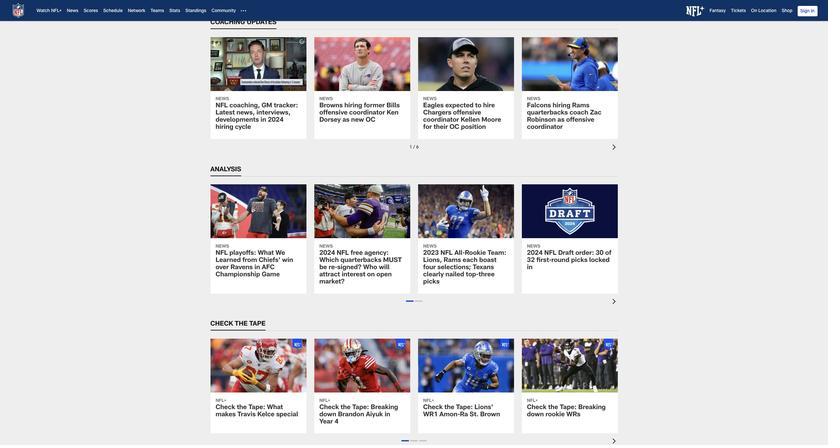 Task type: describe. For each thing, give the bounding box(es) containing it.
offensive inside news browns hiring former bills offensive coordinator ken dorsey as new oc
[[320, 110, 348, 117]]

news nfl playoffs: what we learned from chiefs' win over ravens in afc championship game
[[216, 244, 293, 278]]

ravens
[[231, 265, 253, 271]]

their
[[434, 125, 448, 131]]

be
[[320, 265, 327, 271]]

ken
[[387, 110, 399, 117]]

what inside nfl+ check the tape: what makes travis kelce special
[[267, 405, 283, 411]]

new
[[351, 117, 364, 124]]

boast
[[479, 257, 497, 264]]

fantasy
[[710, 9, 726, 13]]

on
[[367, 272, 375, 278]]

afc
[[262, 265, 275, 271]]

sign in button
[[798, 6, 818, 16]]

in inside nfl+ check the tape: breaking down brandon aiyuk in year 4
[[385, 412, 390, 418]]

30
[[596, 250, 604, 257]]

nfl for 2023 nfl all-rookie team: lions, rams each boast four selections; texans clearly nailed top-three picks
[[441, 250, 453, 257]]

2024 for 2024 nfl draft order: 30 of 32 first-round picks locked in
[[527, 250, 543, 257]]

community link
[[212, 9, 236, 13]]

dots image
[[241, 8, 246, 13]]

stats
[[169, 9, 180, 13]]

rams inside news 2023 nfl all-rookie team: lions, rams each boast four selections; texans clearly nailed top-three picks
[[444, 257, 461, 264]]

teams link
[[151, 9, 164, 13]]

analysis
[[210, 167, 241, 173]]

nfl+ image
[[687, 6, 705, 17]]

standings
[[185, 9, 206, 13]]

1
[[409, 145, 412, 150]]

order:
[[576, 250, 594, 257]]

hiring for coach
[[553, 103, 571, 110]]

nfl+ for check the tape: breaking down rookie wrs
[[527, 399, 538, 403]]

clearly
[[423, 272, 444, 278]]

lions'
[[475, 405, 493, 411]]

down image for check the tape: breaking down rookie wrs
[[613, 439, 618, 444]]

fantasy link
[[710, 9, 726, 13]]

first-
[[537, 257, 552, 264]]

playoffs:
[[230, 250, 256, 257]]

nfl shield image
[[10, 3, 26, 18]]

2024 inside news nfl coaching, gm tracker: latest news, interviews, developments in 2024 hiring cycle
[[268, 117, 284, 124]]

brown
[[480, 412, 500, 418]]

st.
[[470, 412, 479, 418]]

check the tape
[[210, 321, 266, 328]]

position
[[461, 125, 486, 131]]

moore
[[482, 117, 501, 124]]

gm
[[262, 103, 272, 110]]

zac
[[590, 110, 602, 117]]

cycle
[[235, 125, 251, 131]]

interviews,
[[257, 110, 291, 117]]

team:
[[488, 250, 507, 257]]

all-
[[455, 250, 465, 257]]

breaking for wrs
[[579, 405, 606, 411]]

what inside news nfl playoffs: what we learned from chiefs' win over ravens in afc championship game
[[258, 250, 274, 257]]

1 / 6
[[409, 145, 419, 150]]

kelce
[[258, 412, 275, 418]]

must
[[383, 257, 402, 264]]

news 2024 nfl free agency: which quarterbacks must be re-signed? who will attract interest on open market?
[[320, 244, 402, 286]]

carousel with 10 items region
[[210, 339, 828, 445]]

32
[[527, 257, 535, 264]]

eagles
[[423, 103, 444, 110]]

on
[[752, 9, 758, 13]]

of
[[606, 250, 612, 257]]

location
[[759, 9, 777, 13]]

nfl inside news nfl playoffs: what we learned from chiefs' win over ravens in afc championship game
[[216, 250, 228, 257]]

free
[[351, 250, 363, 257]]

to
[[475, 103, 482, 110]]

each
[[463, 257, 478, 264]]

down for brandon
[[320, 412, 336, 418]]

championship
[[216, 272, 260, 278]]

locked
[[590, 257, 610, 264]]

for
[[423, 125, 432, 131]]

selections;
[[438, 265, 471, 271]]

6
[[416, 145, 419, 150]]

coaching
[[210, 19, 245, 26]]

banner containing watch nfl+
[[0, 0, 828, 21]]

sign
[[801, 9, 810, 14]]

shop
[[782, 9, 793, 13]]

aiyuk
[[366, 412, 383, 418]]

check for rookie
[[527, 405, 547, 411]]

breaking for aiyuk
[[371, 405, 398, 411]]

in inside news nfl coaching, gm tracker: latest news, interviews, developments in 2024 hiring cycle
[[261, 117, 266, 124]]

interest
[[342, 272, 366, 278]]

win
[[282, 257, 293, 264]]

ra
[[460, 412, 468, 418]]

news
[[67, 9, 78, 13]]

dorsey
[[320, 117, 341, 124]]

re-
[[329, 265, 337, 271]]

sign in
[[801, 9, 815, 14]]

2024 for 2024 nfl free agency: which quarterbacks must be re-signed? who will attract interest on open market?
[[320, 250, 335, 257]]

the for amon-
[[445, 405, 455, 411]]

will
[[379, 265, 390, 271]]

nfl+ check the tape: lions' wr1 amon-ra st. brown
[[423, 399, 500, 418]]

hiring for offensive
[[345, 103, 362, 110]]

tracker:
[[274, 103, 298, 110]]

as inside news browns hiring former bills offensive coordinator ken dorsey as new oc
[[343, 117, 350, 124]]

check for amon-
[[423, 405, 443, 411]]

the for brandon
[[341, 405, 351, 411]]

tape: for kelce
[[249, 405, 265, 411]]

attract
[[320, 272, 340, 278]]

picks inside news 2023 nfl all-rookie team: lions, rams each boast four selections; texans clearly nailed top-three picks
[[423, 279, 440, 286]]

coach
[[570, 110, 589, 117]]

community
[[212, 9, 236, 13]]

in inside news 2024 nfl draft order: 30 of 32 first-round picks locked in
[[527, 265, 533, 271]]

schedule link
[[103, 9, 123, 13]]

down image for 2024 nfl draft order: 30 of 32 first-round picks locked in
[[613, 299, 618, 304]]

down image for falcons hiring rams quarterbacks coach zac robinson as offensive coordinator
[[613, 145, 618, 150]]



Task type: locate. For each thing, give the bounding box(es) containing it.
the inside nfl+ check the tape: breaking down brandon aiyuk in year 4
[[341, 405, 351, 411]]

0 vertical spatial coordinator
[[349, 110, 385, 117]]

news
[[216, 97, 229, 102], [320, 97, 333, 102], [423, 97, 437, 102], [527, 97, 541, 102], [216, 244, 229, 249], [320, 244, 333, 249], [423, 244, 437, 249], [527, 244, 541, 249]]

hiring inside news falcons hiring rams quarterbacks coach zac robinson as offensive coordinator
[[553, 103, 571, 110]]

rams up selections;
[[444, 257, 461, 264]]

2 as from the left
[[558, 117, 565, 124]]

in
[[261, 117, 266, 124], [255, 265, 260, 271], [527, 265, 533, 271], [385, 412, 390, 418]]

tape: inside nfl+ check the tape: breaking down brandon aiyuk in year 4
[[352, 405, 369, 411]]

down
[[320, 412, 336, 418], [527, 412, 544, 418]]

2024 inside news 2024 nfl free agency: which quarterbacks must be re-signed? who will attract interest on open market?
[[320, 250, 335, 257]]

check
[[210, 321, 233, 328]]

the up the brandon
[[341, 405, 351, 411]]

nfl for 2024 nfl draft order: 30 of 32 first-round picks locked in
[[545, 250, 557, 257]]

3 tape: from the left
[[456, 405, 473, 411]]

2024 up which on the bottom of the page
[[320, 250, 335, 257]]

quarterbacks inside news falcons hiring rams quarterbacks coach zac robinson as offensive coordinator
[[527, 110, 568, 117]]

1 horizontal spatial picks
[[571, 257, 588, 264]]

0 horizontal spatial down
[[320, 412, 336, 418]]

nfl left free
[[337, 250, 349, 257]]

offensive inside news eagles expected to hire chargers offensive coordinator kellen moore for their oc position
[[453, 110, 481, 117]]

falcons
[[527, 103, 551, 110]]

oc inside news eagles expected to hire chargers offensive coordinator kellen moore for their oc position
[[450, 125, 460, 131]]

check inside 'nfl+ check the tape: lions' wr1 amon-ra st. brown'
[[423, 405, 443, 411]]

tape: for aiyuk
[[352, 405, 369, 411]]

0 vertical spatial rams
[[572, 103, 590, 110]]

2 down image from the top
[[613, 299, 618, 304]]

top-
[[466, 272, 479, 278]]

the up amon-
[[445, 405, 455, 411]]

we
[[276, 250, 285, 257]]

teams
[[151, 9, 164, 13]]

oc right new
[[366, 117, 376, 124]]

nfl+
[[51, 9, 62, 13], [216, 399, 227, 403], [320, 399, 330, 403], [423, 399, 434, 403], [527, 399, 538, 403]]

news up learned
[[216, 244, 229, 249]]

nfl+ for check the tape: lions' wr1 amon-ra st. brown
[[423, 399, 434, 403]]

1 horizontal spatial hiring
[[345, 103, 362, 110]]

news,
[[237, 110, 255, 117]]

in down 32
[[527, 265, 533, 271]]

tape: up wrs at the bottom right of page
[[560, 405, 577, 411]]

in down from
[[255, 265, 260, 271]]

amon-
[[440, 412, 460, 418]]

1 horizontal spatial as
[[558, 117, 565, 124]]

3 the from the left
[[445, 405, 455, 411]]

1 vertical spatial down image
[[613, 299, 618, 304]]

nfl+ inside nfl+ check the tape: what makes travis kelce special
[[216, 399, 227, 403]]

nfl+ check the tape: breaking down brandon aiyuk in year 4
[[320, 399, 398, 426]]

as right robinson
[[558, 117, 565, 124]]

hiring
[[345, 103, 362, 110], [553, 103, 571, 110], [216, 125, 233, 131]]

the
[[237, 405, 247, 411], [341, 405, 351, 411], [445, 405, 455, 411], [548, 405, 558, 411]]

breaking inside the nfl+ check the tape: breaking down rookie wrs
[[579, 405, 606, 411]]

which
[[320, 257, 339, 264]]

news for falcons hiring rams quarterbacks coach zac robinson as offensive coordinator
[[527, 97, 541, 102]]

brandon
[[338, 412, 364, 418]]

news up browns
[[320, 97, 333, 102]]

year
[[320, 419, 333, 426]]

1 vertical spatial quarterbacks
[[341, 257, 382, 264]]

2023
[[423, 250, 439, 257]]

news 2024 nfl draft order: 30 of 32 first-round picks locked in
[[527, 244, 612, 271]]

news up 2023
[[423, 244, 437, 249]]

2024 down interviews,
[[268, 117, 284, 124]]

news inside news 2023 nfl all-rookie team: lions, rams each boast four selections; texans clearly nailed top-three picks
[[423, 244, 437, 249]]

0 horizontal spatial oc
[[366, 117, 376, 124]]

the up travis
[[237, 405, 247, 411]]

4 the from the left
[[548, 405, 558, 411]]

watch nfl+
[[37, 9, 62, 13]]

nfl+ check the tape: breaking down rookie wrs
[[527, 399, 606, 418]]

rams
[[572, 103, 590, 110], [444, 257, 461, 264]]

down image inside "carousel with 10 items" region
[[613, 439, 618, 444]]

as left new
[[343, 117, 350, 124]]

nfl inside news 2023 nfl all-rookie team: lions, rams each boast four selections; texans clearly nailed top-three picks
[[441, 250, 453, 257]]

2 horizontal spatial coordinator
[[527, 125, 563, 131]]

nfl_12326_cc_integration_promohero_3840x2160_chef_49er image
[[0, 0, 828, 10]]

coordinator inside news eagles expected to hire chargers offensive coordinator kellen moore for their oc position
[[423, 117, 459, 124]]

1 tape: from the left
[[249, 405, 265, 411]]

news falcons hiring rams quarterbacks coach zac robinson as offensive coordinator
[[527, 97, 602, 131]]

tape: inside 'nfl+ check the tape: lions' wr1 amon-ra st. brown'
[[456, 405, 473, 411]]

in down interviews,
[[261, 117, 266, 124]]

hiring down latest
[[216, 125, 233, 131]]

news up latest
[[216, 97, 229, 102]]

nfl+ inside nfl+ check the tape: breaking down brandon aiyuk in year 4
[[320, 399, 330, 403]]

picks down order:
[[571, 257, 588, 264]]

2 breaking from the left
[[579, 405, 606, 411]]

news browns hiring former bills offensive coordinator ken dorsey as new oc
[[320, 97, 400, 124]]

coordinator
[[349, 110, 385, 117], [423, 117, 459, 124], [527, 125, 563, 131]]

nfl+ check the tape: what makes travis kelce special
[[216, 399, 298, 418]]

coordinator up their
[[423, 117, 459, 124]]

0 vertical spatial quarterbacks
[[527, 110, 568, 117]]

rookie
[[465, 250, 486, 257]]

the inside nfl+ check the tape: what makes travis kelce special
[[237, 405, 247, 411]]

check up the year
[[320, 405, 339, 411]]

updates
[[247, 19, 277, 26]]

0 horizontal spatial coordinator
[[349, 110, 385, 117]]

lions,
[[423, 257, 442, 264]]

what up kelce
[[267, 405, 283, 411]]

in right aiyuk
[[385, 412, 390, 418]]

2 check from the left
[[320, 405, 339, 411]]

tape: for ra
[[456, 405, 473, 411]]

rookie
[[546, 412, 565, 418]]

news inside news nfl coaching, gm tracker: latest news, interviews, developments in 2024 hiring cycle
[[216, 97, 229, 102]]

hiring inside news nfl coaching, gm tracker: latest news, interviews, developments in 2024 hiring cycle
[[216, 125, 233, 131]]

wrs
[[567, 412, 581, 418]]

hiring up coach
[[553, 103, 571, 110]]

check
[[216, 405, 235, 411], [320, 405, 339, 411], [423, 405, 443, 411], [527, 405, 547, 411]]

0 horizontal spatial hiring
[[216, 125, 233, 131]]

chargers
[[423, 110, 452, 117]]

news for browns hiring former bills offensive coordinator ken dorsey as new oc
[[320, 97, 333, 102]]

carousel with 8 items region
[[210, 184, 828, 312]]

offensive inside news falcons hiring rams quarterbacks coach zac robinson as offensive coordinator
[[566, 117, 595, 124]]

on location link
[[752, 9, 777, 13]]

1 horizontal spatial coordinator
[[423, 117, 459, 124]]

0 horizontal spatial quarterbacks
[[341, 257, 382, 264]]

nfl up learned
[[216, 250, 228, 257]]

tape: inside the nfl+ check the tape: breaking down rookie wrs
[[560, 405, 577, 411]]

1 horizontal spatial down
[[527, 412, 544, 418]]

news for 2024 nfl free agency: which quarterbacks must be re-signed? who will attract interest on open market?
[[320, 244, 333, 249]]

agency:
[[365, 250, 389, 257]]

quarterbacks down free
[[341, 257, 382, 264]]

check inside the nfl+ check the tape: breaking down rookie wrs
[[527, 405, 547, 411]]

news for 2023 nfl all-rookie team: lions, rams each boast four selections; texans clearly nailed top-three picks
[[423, 244, 437, 249]]

the for rookie
[[548, 405, 558, 411]]

1 horizontal spatial rams
[[572, 103, 590, 110]]

as
[[343, 117, 350, 124], [558, 117, 565, 124]]

check up makes
[[216, 405, 235, 411]]

coordinator down robinson
[[527, 125, 563, 131]]

expected
[[446, 103, 474, 110]]

coaching updates
[[210, 19, 277, 26]]

network
[[128, 9, 145, 13]]

2 horizontal spatial hiring
[[553, 103, 571, 110]]

special
[[276, 412, 298, 418]]

1 horizontal spatial oc
[[450, 125, 460, 131]]

kellen
[[461, 117, 480, 124]]

4
[[335, 419, 339, 426]]

0 vertical spatial down image
[[613, 145, 618, 150]]

nailed
[[446, 272, 464, 278]]

tape: up ra
[[456, 405, 473, 411]]

quarterbacks inside news 2024 nfl free agency: which quarterbacks must be re-signed? who will attract interest on open market?
[[341, 257, 382, 264]]

the inside 'nfl+ check the tape: lions' wr1 amon-ra st. brown'
[[445, 405, 455, 411]]

news 2023 nfl all-rookie team: lions, rams each boast four selections; texans clearly nailed top-three picks
[[423, 244, 507, 286]]

1 horizontal spatial 2024
[[320, 250, 335, 257]]

nfl up latest
[[216, 103, 228, 110]]

1 down image from the top
[[613, 145, 618, 150]]

tape: for wrs
[[560, 405, 577, 411]]

1 check from the left
[[216, 405, 235, 411]]

down inside the nfl+ check the tape: breaking down rookie wrs
[[527, 412, 544, 418]]

down for rookie
[[527, 412, 544, 418]]

news inside news browns hiring former bills offensive coordinator ken dorsey as new oc
[[320, 97, 333, 102]]

2024
[[268, 117, 284, 124], [320, 250, 335, 257], [527, 250, 543, 257]]

1 vertical spatial what
[[267, 405, 283, 411]]

round
[[552, 257, 570, 264]]

coaching,
[[230, 103, 260, 110]]

the up rookie at the right bottom
[[548, 405, 558, 411]]

2 vertical spatial coordinator
[[527, 125, 563, 131]]

the inside the nfl+ check the tape: breaking down rookie wrs
[[548, 405, 558, 411]]

2 horizontal spatial offensive
[[566, 117, 595, 124]]

as inside news falcons hiring rams quarterbacks coach zac robinson as offensive coordinator
[[558, 117, 565, 124]]

rams inside news falcons hiring rams quarterbacks coach zac robinson as offensive coordinator
[[572, 103, 590, 110]]

hiring inside news browns hiring former bills offensive coordinator ken dorsey as new oc
[[345, 103, 362, 110]]

0 horizontal spatial breaking
[[371, 405, 398, 411]]

check for brandon
[[320, 405, 339, 411]]

news up falcons
[[527, 97, 541, 102]]

news for 2024 nfl draft order: 30 of 32 first-round picks locked in
[[527, 244, 541, 249]]

scores
[[84, 9, 98, 13]]

0 horizontal spatial 2024
[[268, 117, 284, 124]]

down image inside carousel with 24 items region
[[613, 145, 618, 150]]

tape: inside nfl+ check the tape: what makes travis kelce special
[[249, 405, 265, 411]]

who
[[363, 265, 377, 271]]

down inside nfl+ check the tape: breaking down brandon aiyuk in year 4
[[320, 412, 336, 418]]

stats link
[[169, 9, 180, 13]]

oc right their
[[450, 125, 460, 131]]

check inside nfl+ check the tape: what makes travis kelce special
[[216, 405, 235, 411]]

news inside news 2024 nfl free agency: which quarterbacks must be re-signed? who will attract interest on open market?
[[320, 244, 333, 249]]

tickets
[[731, 9, 746, 13]]

2 vertical spatial down image
[[613, 439, 618, 444]]

2 the from the left
[[341, 405, 351, 411]]

optimized by minute.ly image
[[299, 39, 305, 44]]

in inside news nfl playoffs: what we learned from chiefs' win over ravens in afc championship game
[[255, 265, 260, 271]]

1 horizontal spatial offensive
[[453, 110, 481, 117]]

hire
[[483, 103, 495, 110]]

1 horizontal spatial breaking
[[579, 405, 606, 411]]

carousel with 24 items region
[[210, 37, 828, 157]]

3 down image from the top
[[613, 439, 618, 444]]

watch
[[37, 9, 50, 13]]

in
[[811, 9, 815, 14]]

1 vertical spatial picks
[[423, 279, 440, 286]]

nfl inside news 2024 nfl free agency: which quarterbacks must be re-signed? who will attract interest on open market?
[[337, 250, 349, 257]]

2024 inside news 2024 nfl draft order: 30 of 32 first-round picks locked in
[[527, 250, 543, 257]]

1 the from the left
[[237, 405, 247, 411]]

4 check from the left
[[527, 405, 547, 411]]

0 vertical spatial oc
[[366, 117, 376, 124]]

game
[[262, 272, 280, 278]]

2 horizontal spatial 2024
[[527, 250, 543, 257]]

2 tape: from the left
[[352, 405, 369, 411]]

4 tape: from the left
[[560, 405, 577, 411]]

nfl+ inside the nfl+ check the tape: breaking down rookie wrs
[[527, 399, 538, 403]]

1 down from the left
[[320, 412, 336, 418]]

tape: up the brandon
[[352, 405, 369, 411]]

the
[[235, 321, 248, 328]]

hiring up new
[[345, 103, 362, 110]]

1 breaking from the left
[[371, 405, 398, 411]]

news up which on the bottom of the page
[[320, 244, 333, 249]]

coordinator down former
[[349, 110, 385, 117]]

latest
[[216, 110, 235, 117]]

rams up coach
[[572, 103, 590, 110]]

offensive down browns
[[320, 110, 348, 117]]

former
[[364, 103, 385, 110]]

developments
[[216, 117, 259, 124]]

news for eagles expected to hire chargers offensive coordinator kellen moore for their oc position
[[423, 97, 437, 102]]

nfl+ for check the tape: what makes travis kelce special
[[216, 399, 227, 403]]

banner
[[0, 0, 828, 21]]

0 horizontal spatial offensive
[[320, 110, 348, 117]]

nfl left the all-
[[441, 250, 453, 257]]

breaking up wrs at the bottom right of page
[[579, 405, 606, 411]]

check up rookie at the right bottom
[[527, 405, 547, 411]]

offensive down coach
[[566, 117, 595, 124]]

1 vertical spatial coordinator
[[423, 117, 459, 124]]

1 vertical spatial oc
[[450, 125, 460, 131]]

oc inside news browns hiring former bills offensive coordinator ken dorsey as new oc
[[366, 117, 376, 124]]

breaking inside nfl+ check the tape: breaking down brandon aiyuk in year 4
[[371, 405, 398, 411]]

nfl inside news 2024 nfl draft order: 30 of 32 first-round picks locked in
[[545, 250, 557, 257]]

down image
[[613, 145, 618, 150], [613, 299, 618, 304], [613, 439, 618, 444]]

1 as from the left
[[343, 117, 350, 124]]

check for travis
[[216, 405, 235, 411]]

wr1
[[423, 412, 438, 418]]

down image inside carousel with 8 items region
[[613, 299, 618, 304]]

news inside news 2024 nfl draft order: 30 of 32 first-round picks locked in
[[527, 244, 541, 249]]

3 check from the left
[[423, 405, 443, 411]]

standings link
[[185, 9, 206, 13]]

0 horizontal spatial rams
[[444, 257, 461, 264]]

2024 up 32
[[527, 250, 543, 257]]

2 down from the left
[[527, 412, 544, 418]]

nfl+ for check the tape: breaking down brandon aiyuk in year 4
[[320, 399, 330, 403]]

check inside nfl+ check the tape: breaking down brandon aiyuk in year 4
[[320, 405, 339, 411]]

nfl for 2024 nfl free agency: which quarterbacks must be re-signed? who will attract interest on open market?
[[337, 250, 349, 257]]

news up 32
[[527, 244, 541, 249]]

news inside news nfl playoffs: what we learned from chiefs' win over ravens in afc championship game
[[216, 244, 229, 249]]

quarterbacks up robinson
[[527, 110, 568, 117]]

news inside news eagles expected to hire chargers offensive coordinator kellen moore for their oc position
[[423, 97, 437, 102]]

1 horizontal spatial quarterbacks
[[527, 110, 568, 117]]

news for nfl playoffs: what we learned from chiefs' win over ravens in afc championship game
[[216, 244, 229, 249]]

browns
[[320, 103, 343, 110]]

offensive up kellen
[[453, 110, 481, 117]]

news for nfl coaching, gm tracker: latest news, interviews, developments in 2024 hiring cycle
[[216, 97, 229, 102]]

news inside news falcons hiring rams quarterbacks coach zac robinson as offensive coordinator
[[527, 97, 541, 102]]

coordinator inside news browns hiring former bills offensive coordinator ken dorsey as new oc
[[349, 110, 385, 117]]

1 vertical spatial rams
[[444, 257, 461, 264]]

news up eagles
[[423, 97, 437, 102]]

check up wr1
[[423, 405, 443, 411]]

coordinator inside news falcons hiring rams quarterbacks coach zac robinson as offensive coordinator
[[527, 125, 563, 131]]

down up the year
[[320, 412, 336, 418]]

down left rookie at the right bottom
[[527, 412, 544, 418]]

nfl+ inside 'nfl+ check the tape: lions' wr1 amon-ra st. brown'
[[423, 399, 434, 403]]

picks inside news 2024 nfl draft order: 30 of 32 first-round picks locked in
[[571, 257, 588, 264]]

0 horizontal spatial as
[[343, 117, 350, 124]]

0 horizontal spatial picks
[[423, 279, 440, 286]]

travis
[[237, 412, 256, 418]]

bills
[[387, 103, 400, 110]]

the for travis
[[237, 405, 247, 411]]

nfl inside news nfl coaching, gm tracker: latest news, interviews, developments in 2024 hiring cycle
[[216, 103, 228, 110]]

four
[[423, 265, 436, 271]]

picks down "clearly"
[[423, 279, 440, 286]]

what up chiefs'
[[258, 250, 274, 257]]

0 vertical spatial what
[[258, 250, 274, 257]]

tape: up kelce
[[249, 405, 265, 411]]

nfl up first-
[[545, 250, 557, 257]]

network link
[[128, 9, 145, 13]]

breaking up aiyuk
[[371, 405, 398, 411]]

tape:
[[249, 405, 265, 411], [352, 405, 369, 411], [456, 405, 473, 411], [560, 405, 577, 411]]

0 vertical spatial picks
[[571, 257, 588, 264]]



Task type: vqa. For each thing, say whether or not it's contained in the screenshot.
offensive to the left
yes



